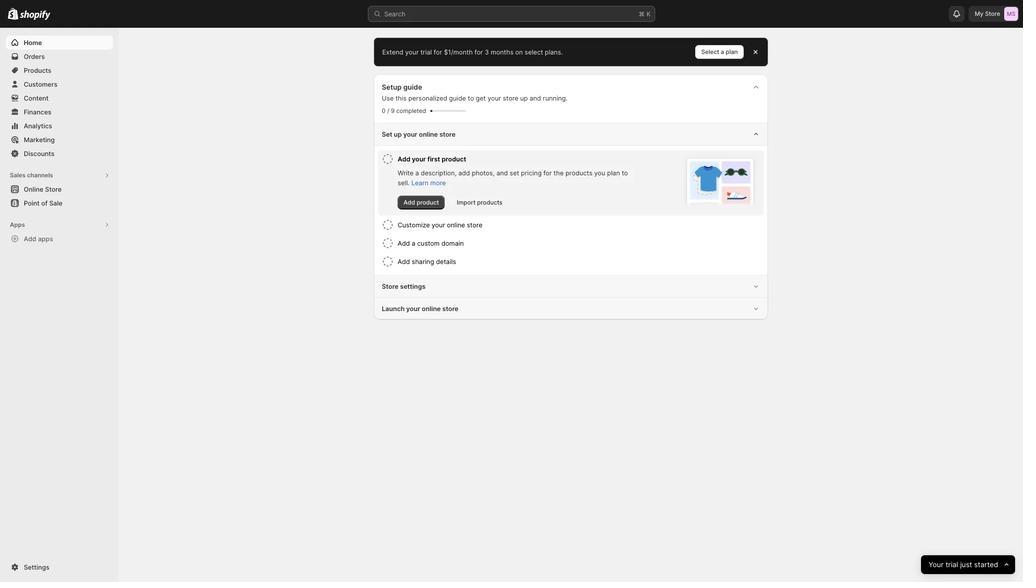 Task type: vqa. For each thing, say whether or not it's contained in the screenshot.
settings link
yes



Task type: describe. For each thing, give the bounding box(es) containing it.
0 horizontal spatial to
[[468, 94, 474, 102]]

settings link
[[6, 560, 113, 574]]

description,
[[421, 169, 457, 177]]

add for add product
[[404, 199, 415, 206]]

months
[[491, 48, 514, 56]]

add for add your first product
[[398, 155, 411, 163]]

select a plan
[[702, 48, 738, 55]]

sharing
[[412, 258, 434, 266]]

orders link
[[6, 50, 113, 63]]

products
[[24, 66, 51, 74]]

set
[[382, 130, 392, 138]]

plans.
[[545, 48, 563, 56]]

add for add a custom domain
[[398, 239, 410, 247]]

add sharing details
[[398, 258, 456, 266]]

marketing link
[[6, 133, 113, 147]]

discounts
[[24, 150, 54, 158]]

mark add sharing details as done image
[[382, 256, 394, 268]]

you
[[595, 169, 606, 177]]

launch your online store button
[[374, 298, 768, 320]]

point of sale link
[[6, 196, 113, 210]]

online for customize your online store
[[447, 221, 465, 229]]

add product link
[[398, 196, 445, 210]]

my
[[975, 10, 984, 17]]

a for add
[[412, 239, 416, 247]]

pricing
[[521, 169, 542, 177]]

your for customize your online store
[[432, 221, 445, 229]]

orders
[[24, 53, 45, 60]]

first
[[428, 155, 440, 163]]

for inside write a description, add photos, and set pricing for the products you plan to sell.
[[544, 169, 552, 177]]

customers
[[24, 80, 57, 88]]

products link
[[6, 63, 113, 77]]

sales channels button
[[6, 168, 113, 182]]

launch your online store
[[382, 305, 459, 313]]

add your first product button
[[398, 150, 634, 168]]

plan inside write a description, add photos, and set pricing for the products you plan to sell.
[[607, 169, 620, 177]]

add a custom domain
[[398, 239, 464, 247]]

customers link
[[6, 77, 113, 91]]

set up your online store button
[[374, 123, 768, 146]]

⌘ k
[[639, 10, 651, 18]]

write a description, add photos, and set pricing for the products you plan to sell.
[[398, 169, 628, 187]]

extend your trial for $1/month for 3 months on select plans.
[[383, 48, 563, 56]]

add product
[[404, 199, 439, 206]]

add apps
[[24, 235, 53, 243]]

⌘
[[639, 10, 645, 18]]

use
[[382, 94, 394, 102]]

store settings
[[382, 282, 426, 290]]

content link
[[6, 91, 113, 105]]

products inside write a description, add photos, and set pricing for the products you plan to sell.
[[566, 169, 593, 177]]

apps button
[[6, 218, 113, 232]]

add
[[459, 169, 470, 177]]

finances link
[[6, 105, 113, 119]]

your
[[929, 560, 944, 569]]

import products
[[457, 199, 503, 206]]

finances
[[24, 108, 51, 116]]

sales channels
[[10, 171, 53, 179]]

details
[[436, 258, 456, 266]]

set up your online store
[[382, 130, 456, 138]]

use this personalized guide to get your store up and running.
[[382, 94, 568, 102]]

running.
[[543, 94, 568, 102]]

personalized
[[409, 94, 448, 102]]

online inside dropdown button
[[419, 130, 438, 138]]

3
[[485, 48, 489, 56]]

mark add a custom domain as done image
[[382, 237, 394, 249]]

0 / 9 completed
[[382, 107, 426, 114]]

0 vertical spatial guide
[[404, 83, 422, 91]]

search
[[384, 10, 406, 18]]

online
[[24, 185, 43, 193]]

to inside write a description, add photos, and set pricing for the products you plan to sell.
[[622, 169, 628, 177]]

your inside dropdown button
[[404, 130, 418, 138]]

learn more link
[[412, 179, 446, 187]]

a for select
[[721, 48, 725, 55]]

0
[[382, 107, 386, 114]]

customize
[[398, 221, 430, 229]]

point of sale
[[24, 199, 62, 207]]

extend
[[383, 48, 404, 56]]

apps
[[38, 235, 53, 243]]

9
[[391, 107, 395, 114]]

store inside dropdown button
[[382, 282, 399, 290]]

online for launch your online store
[[422, 305, 441, 313]]

customize your online store
[[398, 221, 483, 229]]

0 horizontal spatial products
[[477, 199, 503, 206]]



Task type: locate. For each thing, give the bounding box(es) containing it.
plan right select at the right top of the page
[[726, 48, 738, 55]]

plan
[[726, 48, 738, 55], [607, 169, 620, 177]]

mark add your first product as done image
[[382, 153, 394, 165]]

0 horizontal spatial for
[[434, 48, 442, 56]]

1 horizontal spatial to
[[622, 169, 628, 177]]

online store
[[24, 185, 62, 193]]

$1/month
[[444, 48, 473, 56]]

store right the get
[[503, 94, 519, 102]]

your left first on the top of page
[[412, 155, 426, 163]]

content
[[24, 94, 49, 102]]

trial inside dropdown button
[[946, 560, 959, 569]]

your trial just started
[[929, 560, 999, 569]]

for left $1/month
[[434, 48, 442, 56]]

trial left $1/month
[[421, 48, 432, 56]]

your inside dropdown button
[[412, 155, 426, 163]]

0 vertical spatial trial
[[421, 48, 432, 56]]

1 vertical spatial trial
[[946, 560, 959, 569]]

1 horizontal spatial guide
[[449, 94, 466, 102]]

completed
[[397, 107, 426, 114]]

write
[[398, 169, 414, 177]]

0 horizontal spatial plan
[[607, 169, 620, 177]]

1 horizontal spatial for
[[475, 48, 483, 56]]

0 vertical spatial plan
[[726, 48, 738, 55]]

guide up "this" in the left of the page
[[404, 83, 422, 91]]

1 vertical spatial products
[[477, 199, 503, 206]]

online down settings
[[422, 305, 441, 313]]

store up launch
[[382, 282, 399, 290]]

store up first on the top of page
[[440, 130, 456, 138]]

your right set
[[404, 130, 418, 138]]

your right the get
[[488, 94, 501, 102]]

online up domain
[[447, 221, 465, 229]]

to right the you at right
[[622, 169, 628, 177]]

your for extend your trial for $1/month for 3 months on select plans.
[[405, 48, 419, 56]]

up right set
[[394, 130, 402, 138]]

2 horizontal spatial store
[[986, 10, 1001, 17]]

online store link
[[6, 182, 113, 196]]

products
[[566, 169, 593, 177], [477, 199, 503, 206]]

more
[[431, 179, 446, 187]]

1 vertical spatial plan
[[607, 169, 620, 177]]

analytics link
[[6, 119, 113, 133]]

and left set
[[497, 169, 508, 177]]

product
[[442, 155, 466, 163], [417, 199, 439, 206]]

add your first product element
[[398, 168, 634, 210]]

guide
[[404, 83, 422, 91], [449, 94, 466, 102]]

a inside write a description, add photos, and set pricing for the products you plan to sell.
[[416, 169, 419, 177]]

of
[[41, 199, 48, 207]]

1 vertical spatial store
[[45, 185, 62, 193]]

just
[[961, 560, 973, 569]]

add left apps
[[24, 235, 36, 243]]

a right select at the right top of the page
[[721, 48, 725, 55]]

add a custom domain button
[[398, 234, 761, 252]]

up inside dropdown button
[[394, 130, 402, 138]]

on
[[516, 48, 523, 56]]

add right mark add sharing details as done image
[[398, 258, 410, 266]]

0 vertical spatial up
[[520, 94, 528, 102]]

point
[[24, 199, 40, 207]]

sell.
[[398, 179, 410, 187]]

and left the running.
[[530, 94, 541, 102]]

1 horizontal spatial and
[[530, 94, 541, 102]]

add apps button
[[6, 232, 113, 246]]

for left 3
[[475, 48, 483, 56]]

import products link
[[451, 196, 509, 210]]

your up add a custom domain
[[432, 221, 445, 229]]

0 vertical spatial a
[[721, 48, 725, 55]]

setup guide
[[382, 83, 422, 91]]

product down learn more
[[417, 199, 439, 206]]

products right the in the top right of the page
[[566, 169, 593, 177]]

online
[[419, 130, 438, 138], [447, 221, 465, 229], [422, 305, 441, 313]]

store down details
[[443, 305, 459, 313]]

mark customize your online store as done image
[[382, 219, 394, 231]]

your
[[405, 48, 419, 56], [488, 94, 501, 102], [404, 130, 418, 138], [412, 155, 426, 163], [432, 221, 445, 229], [406, 305, 420, 313]]

set
[[510, 169, 519, 177]]

0 horizontal spatial store
[[45, 185, 62, 193]]

store for online store
[[45, 185, 62, 193]]

store
[[503, 94, 519, 102], [440, 130, 456, 138], [467, 221, 483, 229], [443, 305, 459, 313]]

1 horizontal spatial up
[[520, 94, 528, 102]]

discounts link
[[6, 147, 113, 161]]

to
[[468, 94, 474, 102], [622, 169, 628, 177]]

customize your online store button
[[398, 216, 761, 234]]

0 vertical spatial products
[[566, 169, 593, 177]]

0 horizontal spatial trial
[[421, 48, 432, 56]]

your trial just started button
[[922, 555, 1016, 574]]

analytics
[[24, 122, 52, 130]]

store settings button
[[374, 275, 768, 297]]

a inside dropdown button
[[412, 239, 416, 247]]

2 vertical spatial a
[[412, 239, 416, 247]]

store for my store
[[986, 10, 1001, 17]]

select
[[702, 48, 720, 55]]

sale
[[49, 199, 62, 207]]

a up learn
[[416, 169, 419, 177]]

store inside dropdown button
[[440, 130, 456, 138]]

2 horizontal spatial for
[[544, 169, 552, 177]]

1 vertical spatial up
[[394, 130, 402, 138]]

my store image
[[1005, 7, 1019, 21]]

select a plan link
[[696, 45, 744, 59]]

add right mark add a custom domain as done image
[[398, 239, 410, 247]]

1 vertical spatial to
[[622, 169, 628, 177]]

the
[[554, 169, 564, 177]]

store right my
[[986, 10, 1001, 17]]

settings
[[400, 282, 426, 290]]

store
[[986, 10, 1001, 17], [45, 185, 62, 193], [382, 282, 399, 290]]

learn
[[412, 179, 429, 187]]

1 horizontal spatial shopify image
[[20, 10, 51, 20]]

0 vertical spatial online
[[419, 130, 438, 138]]

add for add apps
[[24, 235, 36, 243]]

your right the extend at the top
[[405, 48, 419, 56]]

sales
[[10, 171, 26, 179]]

1 vertical spatial and
[[497, 169, 508, 177]]

marketing
[[24, 136, 55, 144]]

/
[[387, 107, 390, 114]]

this
[[396, 94, 407, 102]]

channels
[[27, 171, 53, 179]]

home
[[24, 39, 42, 47]]

0 vertical spatial and
[[530, 94, 541, 102]]

1 horizontal spatial plan
[[726, 48, 738, 55]]

add up write
[[398, 155, 411, 163]]

add sharing details button
[[398, 253, 761, 271]]

trial
[[421, 48, 432, 56], [946, 560, 959, 569]]

2 vertical spatial store
[[382, 282, 399, 290]]

1 horizontal spatial product
[[442, 155, 466, 163]]

store inside "link"
[[45, 185, 62, 193]]

guide left the get
[[449, 94, 466, 102]]

trial left just
[[946, 560, 959, 569]]

import
[[457, 199, 476, 206]]

products right the import
[[477, 199, 503, 206]]

your for launch your online store
[[406, 305, 420, 313]]

1 horizontal spatial store
[[382, 282, 399, 290]]

1 horizontal spatial trial
[[946, 560, 959, 569]]

0 vertical spatial store
[[986, 10, 1001, 17]]

1 vertical spatial product
[[417, 199, 439, 206]]

your right launch
[[406, 305, 420, 313]]

0 horizontal spatial product
[[417, 199, 439, 206]]

0 vertical spatial to
[[468, 94, 474, 102]]

plan right the you at right
[[607, 169, 620, 177]]

1 vertical spatial online
[[447, 221, 465, 229]]

store down import products link
[[467, 221, 483, 229]]

1 horizontal spatial products
[[566, 169, 593, 177]]

for left the in the top right of the page
[[544, 169, 552, 177]]

a for write
[[416, 169, 419, 177]]

0 vertical spatial product
[[442, 155, 466, 163]]

1 vertical spatial a
[[416, 169, 419, 177]]

product inside dropdown button
[[442, 155, 466, 163]]

store up sale
[[45, 185, 62, 193]]

product up add
[[442, 155, 466, 163]]

add inside button
[[24, 235, 36, 243]]

and inside write a description, add photos, and set pricing for the products you plan to sell.
[[497, 169, 508, 177]]

0 horizontal spatial guide
[[404, 83, 422, 91]]

0 horizontal spatial shopify image
[[8, 8, 18, 20]]

add inside dropdown button
[[398, 155, 411, 163]]

add your first product
[[398, 155, 466, 163]]

setup
[[382, 83, 402, 91]]

1 vertical spatial guide
[[449, 94, 466, 102]]

0 horizontal spatial up
[[394, 130, 402, 138]]

started
[[975, 560, 999, 569]]

2 vertical spatial online
[[422, 305, 441, 313]]

0 horizontal spatial and
[[497, 169, 508, 177]]

online store button
[[0, 182, 119, 196]]

online up add your first product
[[419, 130, 438, 138]]

launch
[[382, 305, 405, 313]]

up left the running.
[[520, 94, 528, 102]]

get
[[476, 94, 486, 102]]

add for add sharing details
[[398, 258, 410, 266]]

add down sell.
[[404, 199, 415, 206]]

to left the get
[[468, 94, 474, 102]]

point of sale button
[[0, 196, 119, 210]]

domain
[[442, 239, 464, 247]]

learn more
[[412, 179, 446, 187]]

shopify image
[[8, 8, 18, 20], [20, 10, 51, 20]]

photos,
[[472, 169, 495, 177]]

up
[[520, 94, 528, 102], [394, 130, 402, 138]]

add
[[398, 155, 411, 163], [404, 199, 415, 206], [24, 235, 36, 243], [398, 239, 410, 247], [398, 258, 410, 266]]

your for add your first product
[[412, 155, 426, 163]]

select
[[525, 48, 543, 56]]

settings
[[24, 563, 49, 571]]

a left custom
[[412, 239, 416, 247]]



